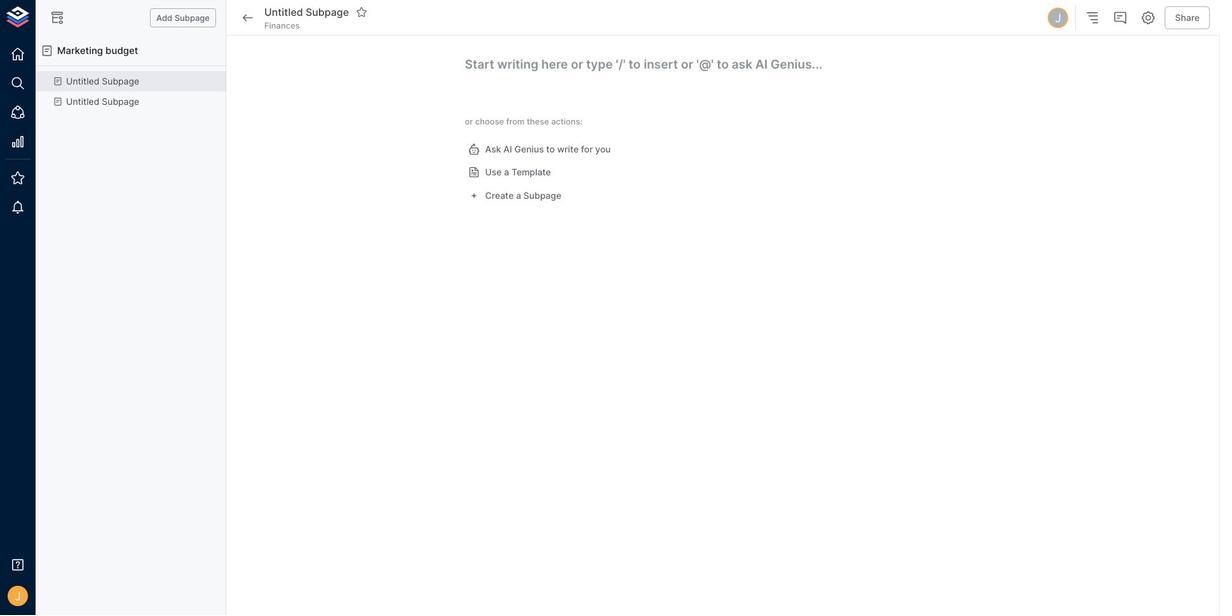 Task type: locate. For each thing, give the bounding box(es) containing it.
table of contents image
[[1085, 10, 1100, 25]]

hide wiki image
[[50, 10, 65, 25]]

favorite image
[[356, 6, 367, 18]]

comments image
[[1113, 10, 1128, 25]]

settings image
[[1141, 10, 1156, 25]]

go back image
[[240, 10, 255, 25]]



Task type: vqa. For each thing, say whether or not it's contained in the screenshot.
first help image from the top of the page
no



